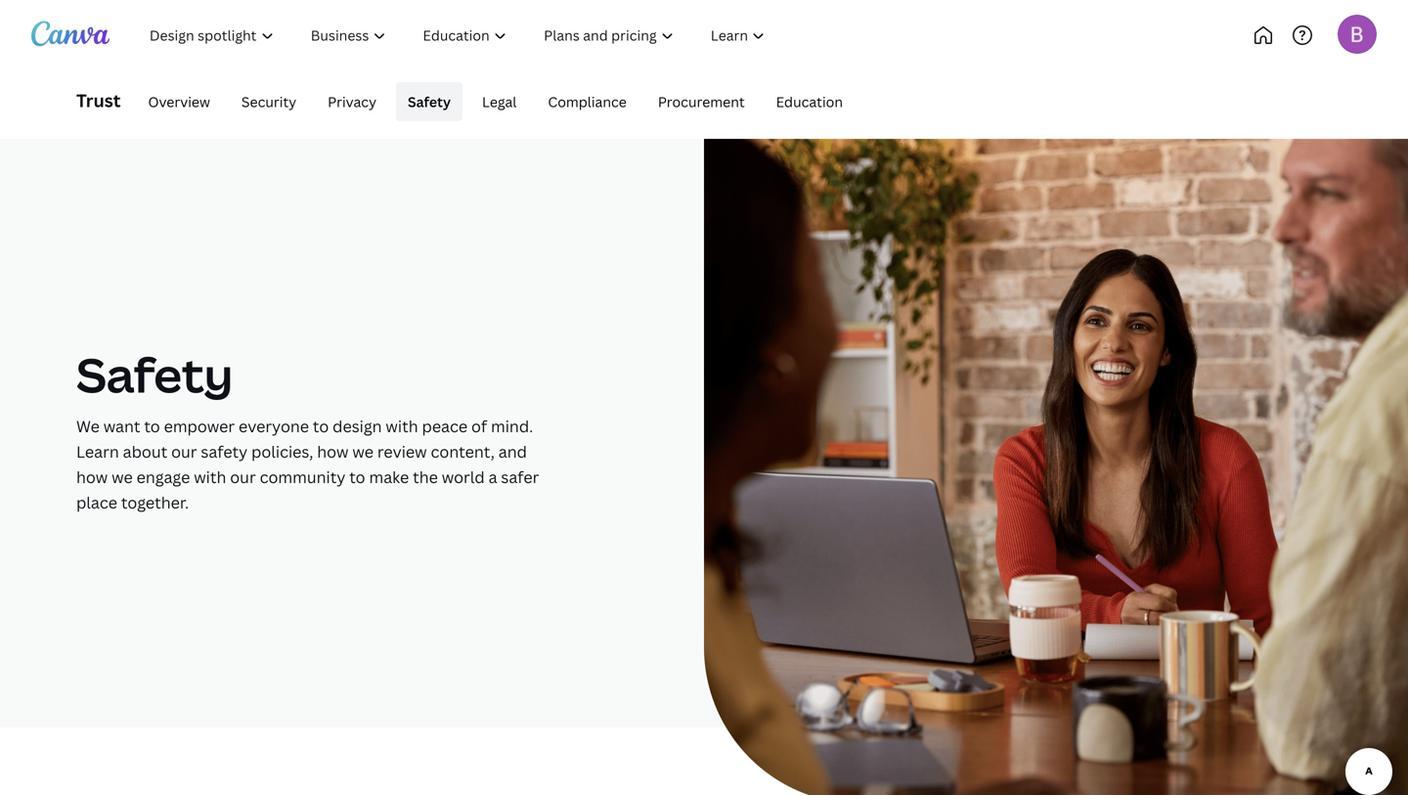 Task type: describe. For each thing, give the bounding box(es) containing it.
top level navigation element
[[133, 16, 849, 55]]

safety for safety
[[408, 92, 451, 111]]

everyone
[[239, 416, 309, 437]]

education
[[776, 92, 843, 111]]

privacy link
[[316, 82, 388, 121]]

we
[[76, 416, 100, 437]]

compliance
[[548, 92, 627, 111]]

the
[[413, 467, 438, 488]]

legal link
[[471, 82, 529, 121]]

safety link
[[396, 82, 463, 121]]

safety we want to empower everyone to design with peace of mind. learn about our safety policies, how we review content, and how we engage with our community to make the world a safer place together.
[[76, 342, 539, 513]]

menu bar containing overview
[[129, 82, 855, 121]]

1 vertical spatial with
[[194, 467, 226, 488]]

community
[[260, 467, 346, 488]]

overview
[[148, 92, 210, 111]]

review
[[377, 441, 427, 462]]

make
[[369, 467, 409, 488]]

overview link
[[136, 82, 222, 121]]

0 horizontal spatial to
[[144, 416, 160, 437]]

0 horizontal spatial our
[[171, 441, 197, 462]]

design
[[333, 416, 382, 437]]

learn
[[76, 441, 119, 462]]

engage
[[137, 467, 190, 488]]

0 horizontal spatial we
[[112, 467, 133, 488]]

1 horizontal spatial our
[[230, 467, 256, 488]]

policies,
[[251, 441, 313, 462]]

1 vertical spatial how
[[76, 467, 108, 488]]

0 vertical spatial we
[[353, 441, 374, 462]]



Task type: vqa. For each thing, say whether or not it's contained in the screenshot.
topmost with
yes



Task type: locate. For each thing, give the bounding box(es) containing it.
empower
[[164, 416, 235, 437]]

we
[[353, 441, 374, 462], [112, 467, 133, 488]]

legal
[[482, 92, 517, 111]]

0 vertical spatial with
[[386, 416, 418, 437]]

with down 'safety'
[[194, 467, 226, 488]]

1 horizontal spatial to
[[313, 416, 329, 437]]

to up about
[[144, 416, 160, 437]]

0 horizontal spatial how
[[76, 467, 108, 488]]

content,
[[431, 441, 495, 462]]

with up the review
[[386, 416, 418, 437]]

procurement link
[[646, 82, 757, 121]]

safer
[[501, 467, 539, 488]]

1 horizontal spatial safety
[[408, 92, 451, 111]]

safety inside safety we want to empower everyone to design with peace of mind. learn about our safety policies, how we review content, and how we engage with our community to make the world a safer place together.
[[76, 342, 233, 406]]

a
[[489, 467, 497, 488]]

safety left legal link
[[408, 92, 451, 111]]

0 horizontal spatial with
[[194, 467, 226, 488]]

0 horizontal spatial safety
[[76, 342, 233, 406]]

procurement
[[658, 92, 745, 111]]

0 vertical spatial safety
[[408, 92, 451, 111]]

safety for safety we want to empower everyone to design with peace of mind. learn about our safety policies, how we review content, and how we engage with our community to make the world a safer place together.
[[76, 342, 233, 406]]

safety up want
[[76, 342, 233, 406]]

security
[[242, 92, 297, 111]]

compliance link
[[536, 82, 639, 121]]

we down the design
[[353, 441, 374, 462]]

about
[[123, 441, 168, 462]]

of
[[471, 416, 487, 437]]

to left make
[[349, 467, 365, 488]]

0 vertical spatial how
[[317, 441, 349, 462]]

together.
[[121, 492, 189, 513]]

safety
[[201, 441, 248, 462]]

how up the place
[[76, 467, 108, 488]]

how down the design
[[317, 441, 349, 462]]

trust
[[76, 89, 121, 112]]

1 vertical spatial safety
[[76, 342, 233, 406]]

our down 'empower'
[[171, 441, 197, 462]]

to left the design
[[313, 416, 329, 437]]

mind.
[[491, 416, 533, 437]]

world
[[442, 467, 485, 488]]

place
[[76, 492, 117, 513]]

safety
[[408, 92, 451, 111], [76, 342, 233, 406]]

education link
[[765, 82, 855, 121]]

our down 'safety'
[[230, 467, 256, 488]]

1 vertical spatial our
[[230, 467, 256, 488]]

1 horizontal spatial with
[[386, 416, 418, 437]]

security link
[[230, 82, 308, 121]]

and
[[499, 441, 527, 462]]

privacy
[[328, 92, 377, 111]]

with
[[386, 416, 418, 437], [194, 467, 226, 488]]

we down about
[[112, 467, 133, 488]]

safety inside safety link
[[408, 92, 451, 111]]

1 vertical spatial we
[[112, 467, 133, 488]]

1 horizontal spatial we
[[353, 441, 374, 462]]

1 horizontal spatial how
[[317, 441, 349, 462]]

peace
[[422, 416, 468, 437]]

our
[[171, 441, 197, 462], [230, 467, 256, 488]]

menu bar
[[129, 82, 855, 121]]

to
[[144, 416, 160, 437], [313, 416, 329, 437], [349, 467, 365, 488]]

0 vertical spatial our
[[171, 441, 197, 462]]

how
[[317, 441, 349, 462], [76, 467, 108, 488]]

want
[[103, 416, 140, 437]]

2 horizontal spatial to
[[349, 467, 365, 488]]



